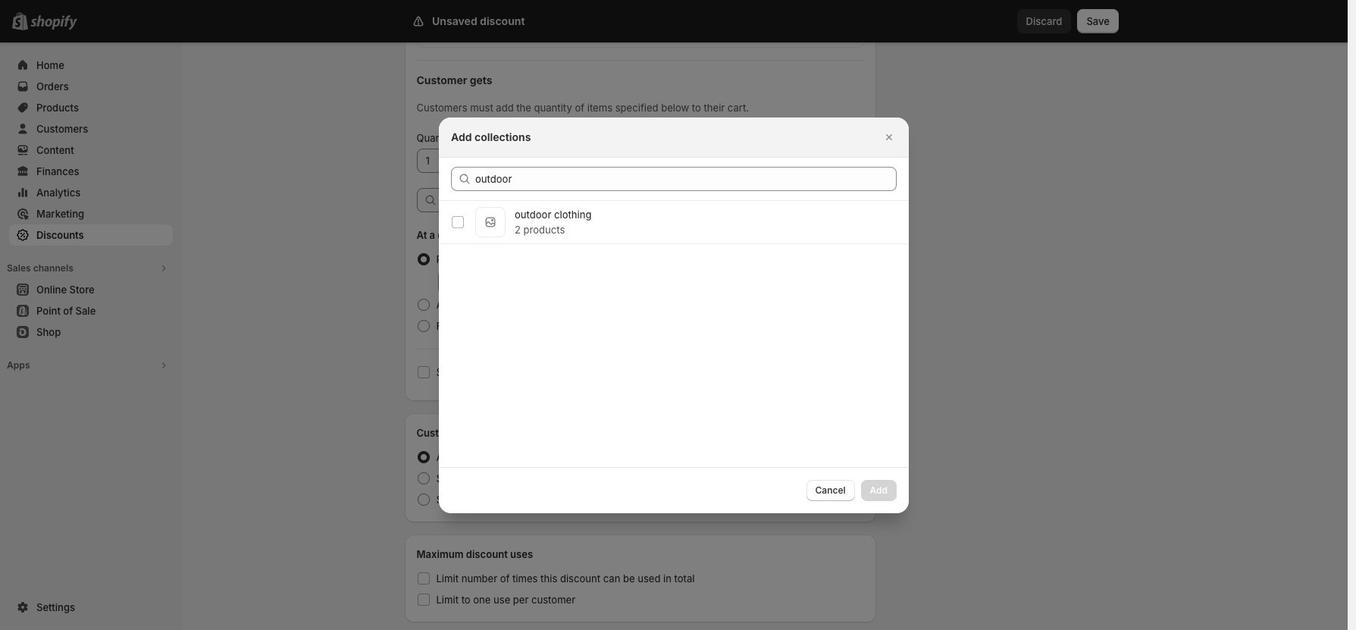 Task type: locate. For each thing, give the bounding box(es) containing it.
dialog
[[0, 117, 1348, 513]]

Search collections text field
[[475, 166, 897, 191]]



Task type: vqa. For each thing, say whether or not it's contained in the screenshot.
text box
no



Task type: describe. For each thing, give the bounding box(es) containing it.
shopify image
[[30, 15, 77, 30]]



